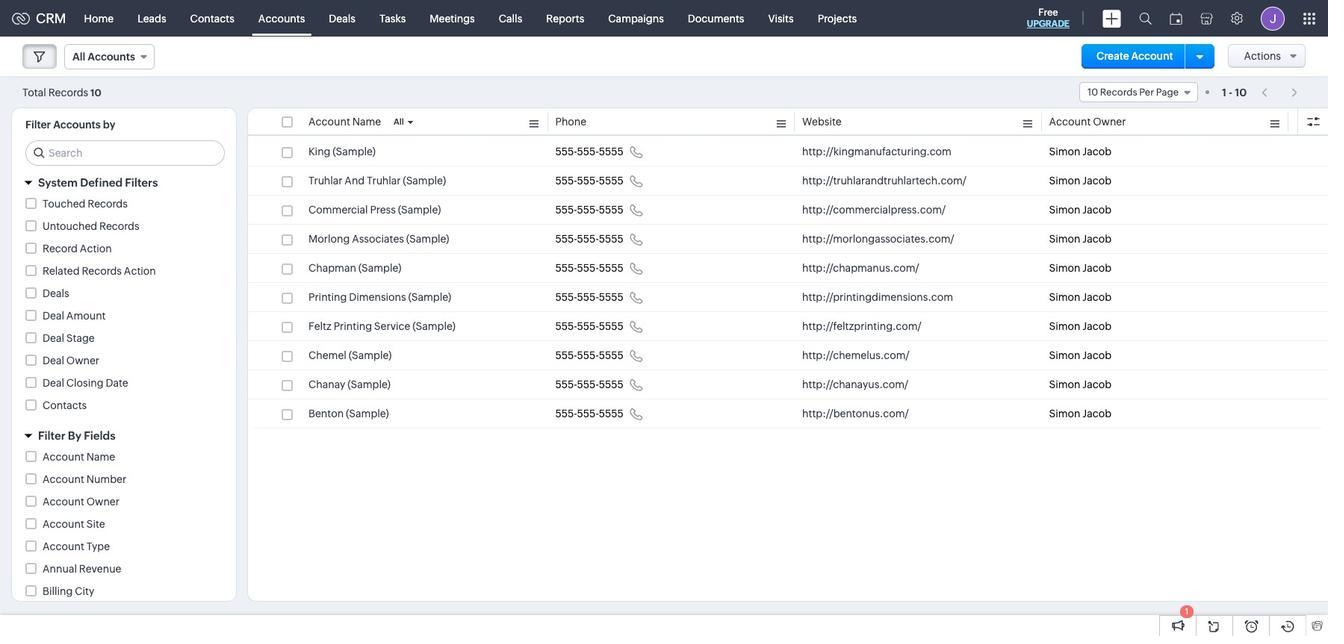 Task type: describe. For each thing, give the bounding box(es) containing it.
(sample) up 'and'
[[333, 146, 376, 158]]

deals link
[[317, 0, 367, 36]]

http://chapmanus.com/
[[802, 262, 919, 274]]

records for related
[[82, 265, 122, 277]]

filter by fields
[[38, 430, 115, 442]]

meetings
[[430, 12, 475, 24]]

related
[[43, 265, 80, 277]]

http://commercialpress.com/ link
[[802, 202, 946, 217]]

name for account number
[[86, 451, 115, 463]]

profile element
[[1252, 0, 1294, 36]]

projects
[[818, 12, 857, 24]]

phone
[[555, 116, 587, 128]]

account inside button
[[1131, 50, 1173, 62]]

chemel
[[309, 350, 347, 362]]

deal for deal stage
[[43, 332, 64, 344]]

documents
[[688, 12, 744, 24]]

deal for deal owner
[[43, 355, 64, 367]]

leads
[[138, 12, 166, 24]]

account up the king
[[309, 116, 350, 128]]

2 truhlar from the left
[[367, 175, 401, 187]]

accounts for all accounts
[[88, 51, 135, 63]]

king (sample) link
[[309, 144, 376, 159]]

simon jacob for http://chanayus.com/
[[1049, 379, 1112, 391]]

http://chapmanus.com/ link
[[802, 261, 919, 276]]

555-555-5555 for morlong associates (sample)
[[555, 233, 624, 245]]

profile image
[[1261, 6, 1285, 30]]

simon jacob for http://feltzprinting.com/
[[1049, 320, 1112, 332]]

555-555-5555 for commercial press (sample)
[[555, 204, 624, 216]]

1 horizontal spatial contacts
[[190, 12, 234, 24]]

5555 for http://chemelus.com/
[[599, 350, 624, 362]]

feltz
[[309, 320, 332, 332]]

create menu image
[[1103, 9, 1121, 27]]

(sample) right the associates
[[406, 233, 449, 245]]

create account button
[[1082, 44, 1188, 69]]

chanay
[[309, 379, 345, 391]]

simon for http://chanayus.com/
[[1049, 379, 1081, 391]]

benton
[[309, 408, 344, 420]]

http://printingdimensions.com
[[802, 291, 953, 303]]

records for 10
[[1100, 87, 1137, 98]]

http://chemelus.com/
[[802, 350, 910, 362]]

printing dimensions (sample)
[[309, 291, 451, 303]]

0 vertical spatial accounts
[[258, 12, 305, 24]]

chemel (sample)
[[309, 350, 392, 362]]

billing
[[43, 586, 73, 598]]

simon for http://truhlarandtruhlartech.com/
[[1049, 175, 1081, 187]]

search image
[[1139, 12, 1152, 25]]

simon for http://kingmanufacturing.com
[[1049, 146, 1081, 158]]

simon for http://commercialpress.com/
[[1049, 204, 1081, 216]]

0 vertical spatial owner
[[1093, 116, 1126, 128]]

closing
[[66, 377, 104, 389]]

visits link
[[756, 0, 806, 36]]

0 vertical spatial printing
[[309, 291, 347, 303]]

(sample) down the chemel (sample)
[[348, 379, 391, 391]]

calls link
[[487, 0, 534, 36]]

calendar image
[[1170, 12, 1183, 24]]

555-555-5555 for chanay (sample)
[[555, 379, 624, 391]]

tasks
[[379, 12, 406, 24]]

number
[[86, 474, 126, 486]]

filter accounts by
[[25, 119, 115, 131]]

5555 for http://chapmanus.com/
[[599, 262, 624, 274]]

chapman
[[309, 262, 356, 274]]

(sample) down feltz printing service (sample)
[[349, 350, 392, 362]]

benton (sample)
[[309, 408, 389, 420]]

reports
[[546, 12, 584, 24]]

5555 for http://truhlarandtruhlartech.com/
[[599, 175, 624, 187]]

(sample) right press
[[398, 204, 441, 216]]

records for touched
[[88, 198, 128, 210]]

chapman (sample) link
[[309, 261, 402, 276]]

simon jacob for http://commercialpress.com/
[[1049, 204, 1112, 216]]

(sample) up service
[[408, 291, 451, 303]]

jacob for http://kingmanufacturing.com
[[1083, 146, 1112, 158]]

jacob for http://commercialpress.com/
[[1083, 204, 1112, 216]]

commercial
[[309, 204, 368, 216]]

Search text field
[[26, 141, 224, 165]]

account down 10 records per page
[[1049, 116, 1091, 128]]

morlong
[[309, 233, 350, 245]]

revenue
[[79, 563, 121, 575]]

2 vertical spatial owner
[[86, 496, 119, 508]]

contacts link
[[178, 0, 246, 36]]

10 for 1 - 10
[[1235, 86, 1247, 98]]

(sample) inside 'link'
[[346, 408, 389, 420]]

commercial press (sample)
[[309, 204, 441, 216]]

annual revenue
[[43, 563, 121, 575]]

account up account type
[[43, 518, 84, 530]]

10 for total records 10
[[90, 87, 101, 98]]

http://chemelus.com/ link
[[802, 348, 910, 363]]

crm link
[[12, 10, 66, 26]]

deal for deal closing date
[[43, 377, 64, 389]]

account up account site
[[43, 496, 84, 508]]

free upgrade
[[1027, 7, 1070, 29]]

all accounts
[[72, 51, 135, 63]]

commercial press (sample) link
[[309, 202, 441, 217]]

jacob for http://chapmanus.com/
[[1083, 262, 1112, 274]]

1 vertical spatial contacts
[[43, 400, 87, 412]]

http://truhlarandtruhlartech.com/ link
[[802, 173, 967, 188]]

related records action
[[43, 265, 156, 277]]

deal owner
[[43, 355, 99, 367]]

total
[[22, 86, 46, 98]]

defined
[[80, 176, 123, 189]]

http://commercialpress.com/
[[802, 204, 946, 216]]

1 vertical spatial action
[[124, 265, 156, 277]]

All Accounts field
[[64, 44, 155, 69]]

account name for all
[[309, 116, 381, 128]]

site
[[86, 518, 105, 530]]

http://printingdimensions.com link
[[802, 290, 953, 305]]

jacob for http://chemelus.com/
[[1083, 350, 1112, 362]]

account left number
[[43, 474, 84, 486]]

555-555-5555 for truhlar and truhlar (sample)
[[555, 175, 624, 187]]

http://kingmanufacturing.com
[[802, 146, 952, 158]]

deal amount
[[43, 310, 106, 322]]

chanay (sample) link
[[309, 377, 391, 392]]

0 horizontal spatial deals
[[43, 288, 69, 300]]

555-555-5555 for printing dimensions (sample)
[[555, 291, 624, 303]]

simon jacob for http://kingmanufacturing.com
[[1049, 146, 1112, 158]]

printing dimensions (sample) link
[[309, 290, 451, 305]]

leads link
[[126, 0, 178, 36]]

untouched records
[[43, 220, 139, 232]]

account down by
[[43, 451, 84, 463]]

http://chanayus.com/ link
[[802, 377, 909, 392]]

feltz printing service (sample) link
[[309, 319, 456, 334]]

jacob for http://chanayus.com/
[[1083, 379, 1112, 391]]

records for total
[[48, 86, 88, 98]]

chanay (sample)
[[309, 379, 391, 391]]

jacob for http://truhlarandtruhlartech.com/
[[1083, 175, 1112, 187]]

deal closing date
[[43, 377, 128, 389]]

(sample) right service
[[413, 320, 456, 332]]

name for all
[[352, 116, 381, 128]]



Task type: locate. For each thing, give the bounding box(es) containing it.
10 555-555-5555 from the top
[[555, 408, 624, 420]]

4 555-555-5555 from the top
[[555, 233, 624, 245]]

account name down filter by fields
[[43, 451, 115, 463]]

account owner
[[1049, 116, 1126, 128], [43, 496, 119, 508]]

10 down all accounts
[[90, 87, 101, 98]]

deal up deal stage
[[43, 310, 64, 322]]

1 horizontal spatial truhlar
[[367, 175, 401, 187]]

http://bentonus.com/
[[802, 408, 909, 420]]

jacob
[[1083, 146, 1112, 158], [1083, 175, 1112, 187], [1083, 204, 1112, 216], [1083, 233, 1112, 245], [1083, 262, 1112, 274], [1083, 291, 1112, 303], [1083, 320, 1112, 332], [1083, 350, 1112, 362], [1083, 379, 1112, 391], [1083, 408, 1112, 420]]

deal stage
[[43, 332, 95, 344]]

7 simon from the top
[[1049, 320, 1081, 332]]

search element
[[1130, 0, 1161, 37]]

all up truhlar and truhlar (sample) link
[[394, 117, 404, 126]]

filters
[[125, 176, 158, 189]]

total records 10
[[22, 86, 101, 98]]

6 simon jacob from the top
[[1049, 291, 1112, 303]]

0 horizontal spatial all
[[72, 51, 85, 63]]

upgrade
[[1027, 19, 1070, 29]]

0 horizontal spatial 10
[[90, 87, 101, 98]]

touched
[[43, 198, 85, 210]]

simon for http://chapmanus.com/
[[1049, 262, 1081, 274]]

per
[[1139, 87, 1154, 98]]

accounts link
[[246, 0, 317, 36]]

records inside 10 records per page field
[[1100, 87, 1137, 98]]

dimensions
[[349, 291, 406, 303]]

5555 for http://bentonus.com/
[[599, 408, 624, 420]]

logo image
[[12, 12, 30, 24]]

deal down deal stage
[[43, 355, 64, 367]]

all inside all accounts 'field'
[[72, 51, 85, 63]]

1 5555 from the top
[[599, 146, 624, 158]]

2 horizontal spatial 10
[[1235, 86, 1247, 98]]

filter
[[25, 119, 51, 131], [38, 430, 65, 442]]

9 555-555-5555 from the top
[[555, 379, 624, 391]]

tasks link
[[367, 0, 418, 36]]

10 simon from the top
[[1049, 408, 1081, 420]]

http://kingmanufacturing.com link
[[802, 144, 952, 159]]

10 5555 from the top
[[599, 408, 624, 420]]

owner up closing
[[66, 355, 99, 367]]

records down touched records
[[99, 220, 139, 232]]

all up total records 10
[[72, 51, 85, 63]]

simon jacob for http://bentonus.com/
[[1049, 408, 1112, 420]]

1 horizontal spatial name
[[352, 116, 381, 128]]

7 jacob from the top
[[1083, 320, 1112, 332]]

navigation
[[1254, 81, 1306, 103]]

system
[[38, 176, 78, 189]]

owner
[[1093, 116, 1126, 128], [66, 355, 99, 367], [86, 496, 119, 508]]

1 truhlar from the left
[[309, 175, 342, 187]]

all for all accounts
[[72, 51, 85, 63]]

contacts right leads
[[190, 12, 234, 24]]

contacts down closing
[[43, 400, 87, 412]]

http://bentonus.com/ link
[[802, 406, 909, 421]]

5555 for http://morlongassociates.com/
[[599, 233, 624, 245]]

truhlar up press
[[367, 175, 401, 187]]

by
[[68, 430, 81, 442]]

0 vertical spatial all
[[72, 51, 85, 63]]

and
[[345, 175, 365, 187]]

printing up chemel (sample) link
[[334, 320, 372, 332]]

9 simon jacob from the top
[[1049, 379, 1112, 391]]

king (sample)
[[309, 146, 376, 158]]

stage
[[66, 332, 95, 344]]

1 horizontal spatial all
[[394, 117, 404, 126]]

amount
[[66, 310, 106, 322]]

http://morlongassociates.com/ link
[[802, 232, 955, 247]]

7 5555 from the top
[[599, 320, 624, 332]]

1 555-555-5555 from the top
[[555, 146, 624, 158]]

touched records
[[43, 198, 128, 210]]

jacob for http://bentonus.com/
[[1083, 408, 1112, 420]]

8 jacob from the top
[[1083, 350, 1112, 362]]

1 simon jacob from the top
[[1049, 146, 1112, 158]]

records for untouched
[[99, 220, 139, 232]]

accounts left deals link
[[258, 12, 305, 24]]

meetings link
[[418, 0, 487, 36]]

create menu element
[[1094, 0, 1130, 36]]

4 5555 from the top
[[599, 233, 624, 245]]

5 5555 from the top
[[599, 262, 624, 274]]

jacob for http://morlongassociates.com/
[[1083, 233, 1112, 245]]

simon jacob for http://morlongassociates.com/
[[1049, 233, 1112, 245]]

2 5555 from the top
[[599, 175, 624, 187]]

simon for http://printingdimensions.com
[[1049, 291, 1081, 303]]

4 deal from the top
[[43, 377, 64, 389]]

4 simon from the top
[[1049, 233, 1081, 245]]

city
[[75, 586, 94, 598]]

555-
[[555, 146, 577, 158], [577, 146, 599, 158], [555, 175, 577, 187], [577, 175, 599, 187], [555, 204, 577, 216], [577, 204, 599, 216], [555, 233, 577, 245], [577, 233, 599, 245], [555, 262, 577, 274], [577, 262, 599, 274], [555, 291, 577, 303], [577, 291, 599, 303], [555, 320, 577, 332], [577, 320, 599, 332], [555, 350, 577, 362], [577, 350, 599, 362], [555, 379, 577, 391], [577, 379, 599, 391], [555, 408, 577, 420], [577, 408, 599, 420]]

2 simon from the top
[[1049, 175, 1081, 187]]

10 Records Per Page field
[[1079, 82, 1198, 102]]

filter down 'total'
[[25, 119, 51, 131]]

3 5555 from the top
[[599, 204, 624, 216]]

(sample) up printing dimensions (sample) link
[[358, 262, 402, 274]]

account owner down 10 records per page
[[1049, 116, 1126, 128]]

2 vertical spatial accounts
[[53, 119, 101, 131]]

records left the per
[[1100, 87, 1137, 98]]

press
[[370, 204, 396, 216]]

row group containing king (sample)
[[248, 137, 1328, 429]]

filter left by
[[38, 430, 65, 442]]

chemel (sample) link
[[309, 348, 392, 363]]

page
[[1156, 87, 1179, 98]]

account type
[[43, 541, 110, 553]]

record
[[43, 243, 78, 255]]

0 vertical spatial deals
[[329, 12, 356, 24]]

4 jacob from the top
[[1083, 233, 1112, 245]]

create
[[1097, 50, 1129, 62]]

action up related records action
[[80, 243, 112, 255]]

7 555-555-5555 from the top
[[555, 320, 624, 332]]

3 simon from the top
[[1049, 204, 1081, 216]]

records down record action
[[82, 265, 122, 277]]

records down defined
[[88, 198, 128, 210]]

filter by fields button
[[12, 423, 236, 449]]

5555 for http://commercialpress.com/
[[599, 204, 624, 216]]

simon jacob for http://chemelus.com/
[[1049, 350, 1112, 362]]

free
[[1039, 7, 1058, 18]]

9 simon from the top
[[1049, 379, 1081, 391]]

0 vertical spatial account owner
[[1049, 116, 1126, 128]]

5555 for http://kingmanufacturing.com
[[599, 146, 624, 158]]

10 down create
[[1088, 87, 1098, 98]]

feltz printing service (sample)
[[309, 320, 456, 332]]

documents link
[[676, 0, 756, 36]]

0 vertical spatial filter
[[25, 119, 51, 131]]

1 horizontal spatial account owner
[[1049, 116, 1126, 128]]

1
[[1222, 86, 1227, 98], [1185, 607, 1189, 616]]

website
[[802, 116, 842, 128]]

1 jacob from the top
[[1083, 146, 1112, 158]]

create account
[[1097, 50, 1173, 62]]

1 vertical spatial accounts
[[88, 51, 135, 63]]

account name up king (sample)
[[309, 116, 381, 128]]

6 simon from the top
[[1049, 291, 1081, 303]]

truhlar left 'and'
[[309, 175, 342, 187]]

simon jacob for http://printingdimensions.com
[[1049, 291, 1112, 303]]

king
[[309, 146, 331, 158]]

name up king (sample)
[[352, 116, 381, 128]]

3 555-555-5555 from the top
[[555, 204, 624, 216]]

filter for filter by fields
[[38, 430, 65, 442]]

simon
[[1049, 146, 1081, 158], [1049, 175, 1081, 187], [1049, 204, 1081, 216], [1049, 233, 1081, 245], [1049, 262, 1081, 274], [1049, 291, 1081, 303], [1049, 320, 1081, 332], [1049, 350, 1081, 362], [1049, 379, 1081, 391], [1049, 408, 1081, 420]]

5 jacob from the top
[[1083, 262, 1112, 274]]

2 jacob from the top
[[1083, 175, 1112, 187]]

jacob for http://printingdimensions.com
[[1083, 291, 1112, 303]]

home
[[84, 12, 114, 24]]

5555 for http://chanayus.com/
[[599, 379, 624, 391]]

10 inside field
[[1088, 87, 1098, 98]]

simon for http://chemelus.com/
[[1049, 350, 1081, 362]]

0 vertical spatial contacts
[[190, 12, 234, 24]]

8 simon jacob from the top
[[1049, 350, 1112, 362]]

deal down deal owner
[[43, 377, 64, 389]]

account up the per
[[1131, 50, 1173, 62]]

accounts inside 'field'
[[88, 51, 135, 63]]

0 vertical spatial name
[[352, 116, 381, 128]]

3 simon jacob from the top
[[1049, 204, 1112, 216]]

1 - 10
[[1222, 86, 1247, 98]]

3 deal from the top
[[43, 355, 64, 367]]

0 horizontal spatial name
[[86, 451, 115, 463]]

3 jacob from the top
[[1083, 204, 1112, 216]]

records up filter accounts by at the left top
[[48, 86, 88, 98]]

owner down 10 records per page
[[1093, 116, 1126, 128]]

actions
[[1244, 50, 1281, 62]]

owner down number
[[86, 496, 119, 508]]

campaigns
[[608, 12, 664, 24]]

1 horizontal spatial account name
[[309, 116, 381, 128]]

truhlar
[[309, 175, 342, 187], [367, 175, 401, 187]]

0 horizontal spatial truhlar
[[309, 175, 342, 187]]

simon for http://morlongassociates.com/
[[1049, 233, 1081, 245]]

7 simon jacob from the top
[[1049, 320, 1112, 332]]

1 vertical spatial account owner
[[43, 496, 119, 508]]

1 vertical spatial 1
[[1185, 607, 1189, 616]]

projects link
[[806, 0, 869, 36]]

0 vertical spatial action
[[80, 243, 112, 255]]

5 simon jacob from the top
[[1049, 262, 1112, 274]]

accounts for filter accounts by
[[53, 119, 101, 131]]

system defined filters
[[38, 176, 158, 189]]

filter for filter accounts by
[[25, 119, 51, 131]]

accounts down home "link"
[[88, 51, 135, 63]]

http://chanayus.com/
[[802, 379, 909, 391]]

1 vertical spatial filter
[[38, 430, 65, 442]]

6 5555 from the top
[[599, 291, 624, 303]]

2 simon jacob from the top
[[1049, 175, 1112, 187]]

deal left the stage
[[43, 332, 64, 344]]

0 horizontal spatial account owner
[[43, 496, 119, 508]]

morlong associates (sample)
[[309, 233, 449, 245]]

555-555-5555 for chemel (sample)
[[555, 350, 624, 362]]

untouched
[[43, 220, 97, 232]]

555-555-5555 for chapman (sample)
[[555, 262, 624, 274]]

deals
[[329, 12, 356, 24], [43, 288, 69, 300]]

account name for account number
[[43, 451, 115, 463]]

annual
[[43, 563, 77, 575]]

10 right -
[[1235, 86, 1247, 98]]

http://morlongassociates.com/
[[802, 233, 955, 245]]

5 simon from the top
[[1049, 262, 1081, 274]]

account up annual
[[43, 541, 84, 553]]

8 simon from the top
[[1049, 350, 1081, 362]]

4 simon jacob from the top
[[1049, 233, 1112, 245]]

10 jacob from the top
[[1083, 408, 1112, 420]]

1 vertical spatial deals
[[43, 288, 69, 300]]

deals down related
[[43, 288, 69, 300]]

1 vertical spatial owner
[[66, 355, 99, 367]]

1 for 1 - 10
[[1222, 86, 1227, 98]]

555-555-5555 for king (sample)
[[555, 146, 624, 158]]

(sample) down chanay (sample)
[[346, 408, 389, 420]]

1 simon from the top
[[1049, 146, 1081, 158]]

system defined filters button
[[12, 170, 236, 196]]

0 vertical spatial 1
[[1222, 86, 1227, 98]]

1 vertical spatial account name
[[43, 451, 115, 463]]

10 simon jacob from the top
[[1049, 408, 1112, 420]]

5 555-555-5555 from the top
[[555, 262, 624, 274]]

1 horizontal spatial action
[[124, 265, 156, 277]]

name down fields at left bottom
[[86, 451, 115, 463]]

campaigns link
[[596, 0, 676, 36]]

billing city
[[43, 586, 94, 598]]

555-555-5555 for benton (sample)
[[555, 408, 624, 420]]

deals left tasks
[[329, 12, 356, 24]]

0 horizontal spatial contacts
[[43, 400, 87, 412]]

account
[[1131, 50, 1173, 62], [309, 116, 350, 128], [1049, 116, 1091, 128], [43, 451, 84, 463], [43, 474, 84, 486], [43, 496, 84, 508], [43, 518, 84, 530], [43, 541, 84, 553]]

9 jacob from the top
[[1083, 379, 1112, 391]]

http://feltzprinting.com/
[[802, 320, 922, 332]]

0 horizontal spatial account name
[[43, 451, 115, 463]]

555-555-5555 for feltz printing service (sample)
[[555, 320, 624, 332]]

0 horizontal spatial 1
[[1185, 607, 1189, 616]]

all for all
[[394, 117, 404, 126]]

action down untouched records
[[124, 265, 156, 277]]

filter inside 'dropdown button'
[[38, 430, 65, 442]]

0 vertical spatial account name
[[309, 116, 381, 128]]

(sample) up commercial press (sample) link
[[403, 175, 446, 187]]

8 5555 from the top
[[599, 350, 624, 362]]

benton (sample) link
[[309, 406, 389, 421]]

truhlar and truhlar (sample) link
[[309, 173, 446, 188]]

1 for 1
[[1185, 607, 1189, 616]]

simon for http://feltzprinting.com/
[[1049, 320, 1081, 332]]

5555 for http://printingdimensions.com
[[599, 291, 624, 303]]

accounts left by
[[53, 119, 101, 131]]

deal for deal amount
[[43, 310, 64, 322]]

account owner down account number
[[43, 496, 119, 508]]

2 deal from the top
[[43, 332, 64, 344]]

5555 for http://feltzprinting.com/
[[599, 320, 624, 332]]

simon jacob
[[1049, 146, 1112, 158], [1049, 175, 1112, 187], [1049, 204, 1112, 216], [1049, 233, 1112, 245], [1049, 262, 1112, 274], [1049, 291, 1112, 303], [1049, 320, 1112, 332], [1049, 350, 1112, 362], [1049, 379, 1112, 391], [1049, 408, 1112, 420]]

simon jacob for http://truhlarandtruhlartech.com/
[[1049, 175, 1112, 187]]

9 5555 from the top
[[599, 379, 624, 391]]

deal
[[43, 310, 64, 322], [43, 332, 64, 344], [43, 355, 64, 367], [43, 377, 64, 389]]

6 jacob from the top
[[1083, 291, 1112, 303]]

printing down chapman at left
[[309, 291, 347, 303]]

service
[[374, 320, 410, 332]]

1 horizontal spatial 1
[[1222, 86, 1227, 98]]

accounts
[[258, 12, 305, 24], [88, 51, 135, 63], [53, 119, 101, 131]]

account site
[[43, 518, 105, 530]]

jacob for http://feltzprinting.com/
[[1083, 320, 1112, 332]]

10 inside total records 10
[[90, 87, 101, 98]]

8 555-555-5555 from the top
[[555, 350, 624, 362]]

1 vertical spatial printing
[[334, 320, 372, 332]]

1 vertical spatial name
[[86, 451, 115, 463]]

0 horizontal spatial action
[[80, 243, 112, 255]]

record action
[[43, 243, 112, 255]]

1 vertical spatial all
[[394, 117, 404, 126]]

1 horizontal spatial deals
[[329, 12, 356, 24]]

1 deal from the top
[[43, 310, 64, 322]]

simon jacob for http://chapmanus.com/
[[1049, 262, 1112, 274]]

row group
[[248, 137, 1328, 429]]

calls
[[499, 12, 522, 24]]

(sample)
[[333, 146, 376, 158], [403, 175, 446, 187], [398, 204, 441, 216], [406, 233, 449, 245], [358, 262, 402, 274], [408, 291, 451, 303], [413, 320, 456, 332], [349, 350, 392, 362], [348, 379, 391, 391], [346, 408, 389, 420]]

1 horizontal spatial 10
[[1088, 87, 1098, 98]]

6 555-555-5555 from the top
[[555, 291, 624, 303]]

simon for http://bentonus.com/
[[1049, 408, 1081, 420]]

account number
[[43, 474, 126, 486]]

2 555-555-5555 from the top
[[555, 175, 624, 187]]



Task type: vqa. For each thing, say whether or not it's contained in the screenshot.


